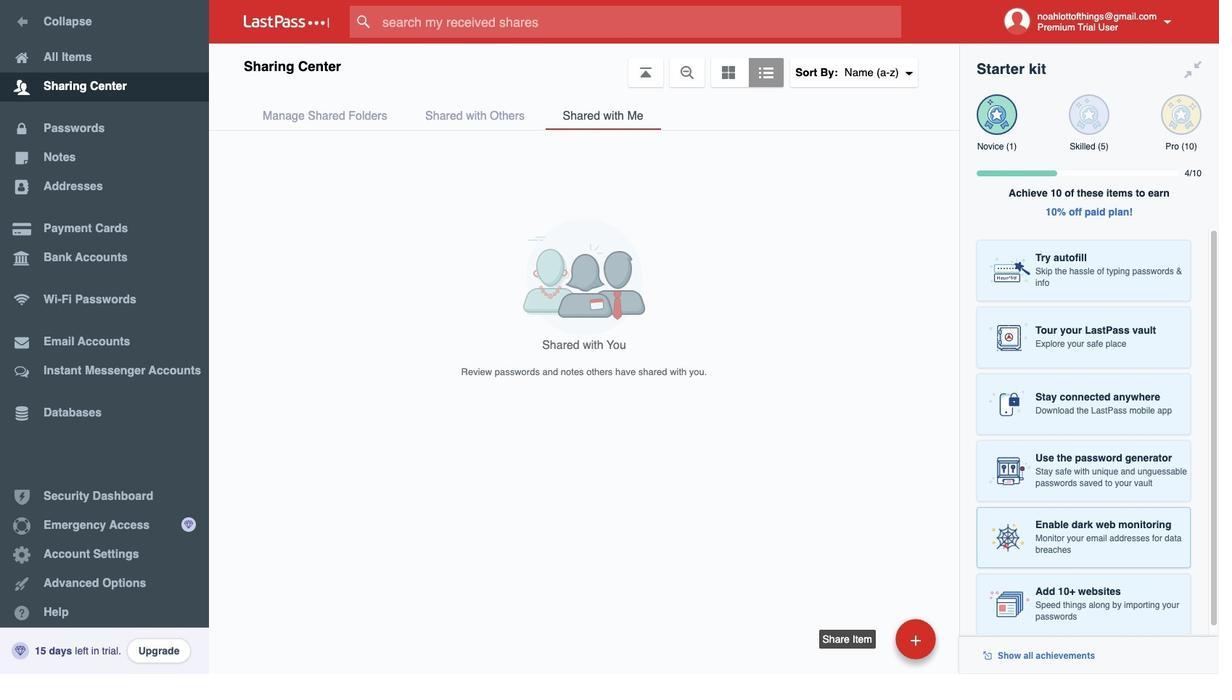 Task type: describe. For each thing, give the bounding box(es) containing it.
main navigation navigation
[[0, 0, 209, 674]]

Search search field
[[350, 6, 930, 38]]



Task type: locate. For each thing, give the bounding box(es) containing it.
search my received shares text field
[[350, 6, 930, 38]]

lastpass image
[[244, 15, 330, 28]]

new item navigation
[[819, 615, 945, 674]]

vault options navigation
[[209, 44, 960, 87]]



Task type: vqa. For each thing, say whether or not it's contained in the screenshot.
LastPass image
yes



